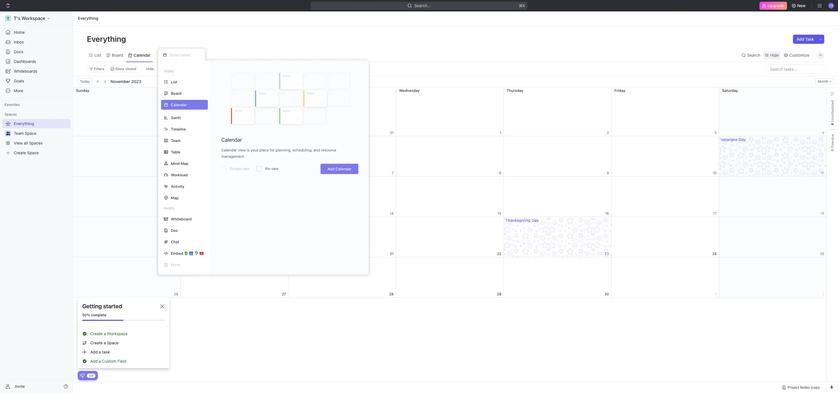 Task type: locate. For each thing, give the bounding box(es) containing it.
customize
[[790, 53, 810, 58]]

0 vertical spatial row
[[73, 88, 827, 137]]

search button
[[740, 51, 763, 59]]

space
[[107, 341, 119, 346]]

28
[[390, 293, 394, 297]]

hide right search
[[771, 53, 779, 58]]

hide down the calendar link on the left
[[146, 67, 154, 71]]

board link
[[111, 51, 123, 59]]

a left task
[[99, 350, 101, 355]]

started
[[103, 304, 122, 310]]

field
[[118, 359, 126, 364]]

list
[[94, 53, 101, 58], [171, 80, 177, 84]]

3 row from the top
[[73, 258, 827, 298]]

home link
[[2, 28, 71, 37]]

1 vertical spatial everything
[[87, 34, 128, 44]]

board down tasks
[[171, 91, 182, 96]]

tasks
[[164, 69, 174, 73]]

map
[[181, 161, 188, 166], [171, 196, 179, 200]]

add down add a task
[[90, 359, 98, 364]]

create
[[90, 332, 103, 337], [90, 341, 103, 346]]

pages
[[164, 207, 174, 211]]

1 vertical spatial board
[[171, 91, 182, 96]]

hide button
[[764, 51, 781, 59]]

row containing 26
[[73, 258, 827, 298]]

0 vertical spatial day
[[739, 137, 746, 142]]

a up create a space
[[104, 332, 106, 337]]

favorites
[[5, 103, 20, 107]]

0 vertical spatial everything
[[78, 16, 98, 21]]

search...
[[415, 3, 431, 8]]

show closed button
[[108, 66, 139, 73]]

create for create a workspace
[[90, 332, 103, 337]]

create up create a space
[[90, 332, 103, 337]]

day for thanksgiving day
[[532, 218, 539, 223]]

add for add a task
[[90, 350, 98, 355]]

1 horizontal spatial board
[[171, 91, 182, 96]]

add a custom field
[[90, 359, 126, 364]]

1 horizontal spatial hide
[[771, 53, 779, 58]]

favorites button
[[2, 102, 22, 108]]

list link
[[93, 51, 101, 59]]

view for private view
[[271, 167, 279, 171]]

create up add a task
[[90, 341, 103, 346]]

0 horizontal spatial day
[[532, 218, 539, 223]]

1 create from the top
[[90, 332, 103, 337]]

show closed
[[115, 67, 136, 71]]

0 horizontal spatial list
[[94, 53, 101, 58]]

add left task
[[90, 350, 98, 355]]

1 vertical spatial day
[[532, 218, 539, 223]]

add for add calendar
[[328, 167, 335, 172]]

dashboards
[[14, 59, 36, 64]]

1 horizontal spatial list
[[171, 80, 177, 84]]

1 vertical spatial list
[[171, 80, 177, 84]]

resource
[[321, 148, 337, 153]]

view for calendar
[[238, 148, 246, 153]]

1 row from the top
[[73, 88, 827, 137]]

1 vertical spatial map
[[171, 196, 179, 200]]

veterans day row
[[73, 137, 827, 177]]

1 vertical spatial hide
[[146, 67, 154, 71]]

inbox
[[14, 40, 24, 44]]

search
[[748, 53, 761, 58]]

hide inside hide dropdown button
[[771, 53, 779, 58]]

0 horizontal spatial map
[[171, 196, 179, 200]]

day
[[739, 137, 746, 142], [532, 218, 539, 223]]

hide button
[[144, 66, 156, 73]]

list left board 'link'
[[94, 53, 101, 58]]

friday
[[615, 88, 626, 93]]

team
[[171, 138, 181, 143]]

sunday
[[76, 88, 89, 93]]

a left space
[[104, 341, 106, 346]]

goals
[[14, 79, 24, 83]]

0 horizontal spatial board
[[112, 53, 123, 58]]

view
[[238, 148, 246, 153], [242, 167, 250, 171], [271, 167, 279, 171]]

your
[[251, 148, 259, 153]]

grid
[[73, 88, 827, 382]]

0 vertical spatial create
[[90, 332, 103, 337]]

is
[[247, 148, 250, 153]]

tree
[[2, 119, 71, 158]]

create a space
[[90, 341, 119, 346]]

day right veterans
[[739, 137, 746, 142]]

close image
[[160, 305, 164, 309]]

tuesday
[[292, 88, 306, 93]]

0 vertical spatial hide
[[771, 53, 779, 58]]

view left is
[[238, 148, 246, 153]]

map right mind
[[181, 161, 188, 166]]

row
[[73, 88, 827, 137], [73, 177, 827, 217], [73, 258, 827, 298]]

board
[[112, 53, 123, 58], [171, 91, 182, 96]]

22
[[497, 252, 502, 256]]

new button
[[790, 1, 810, 10]]

custom
[[102, 359, 116, 364]]

upgrade link
[[760, 2, 787, 10]]

doc
[[171, 229, 178, 233]]

1 horizontal spatial day
[[739, 137, 746, 142]]

board up the "show"
[[112, 53, 123, 58]]

day inside row
[[739, 137, 746, 142]]

form
[[171, 263, 180, 268]]

hide inside hide button
[[146, 67, 154, 71]]

view right the "pin"
[[271, 167, 279, 171]]

calendar inside "calendar view is your place for planning, scheduling, and resource management."
[[221, 148, 237, 153]]

new
[[798, 3, 806, 8]]

0 vertical spatial list
[[94, 53, 101, 58]]

workload
[[171, 173, 188, 177]]

a for task
[[99, 350, 101, 355]]

a for space
[[104, 341, 106, 346]]

veterans day
[[721, 137, 746, 142]]

hide
[[771, 53, 779, 58], [146, 67, 154, 71]]

add left 'task'
[[797, 37, 805, 42]]

view
[[165, 53, 175, 58]]

1 horizontal spatial map
[[181, 161, 188, 166]]

view inside "calendar view is your place for planning, scheduling, and resource management."
[[238, 148, 246, 153]]

add for add a custom field
[[90, 359, 98, 364]]

1 vertical spatial create
[[90, 341, 103, 346]]

add
[[797, 37, 805, 42], [328, 167, 335, 172], [90, 350, 98, 355], [90, 359, 98, 364]]

21
[[390, 252, 394, 256]]

map down activity
[[171, 196, 179, 200]]

workspace
[[107, 332, 128, 337]]

23
[[605, 252, 609, 256]]

day right thanksgiving
[[532, 218, 539, 223]]

2 create from the top
[[90, 341, 103, 346]]

whiteboards
[[14, 69, 37, 74]]

goals link
[[2, 77, 71, 86]]

1 vertical spatial row
[[73, 177, 827, 217]]

list down tasks
[[171, 80, 177, 84]]

a down add a task
[[99, 359, 101, 364]]

add down resource
[[328, 167, 335, 172]]

overdue
[[831, 134, 835, 149]]

25
[[821, 252, 825, 256]]

a
[[104, 332, 106, 337], [104, 341, 106, 346], [99, 350, 101, 355], [99, 359, 101, 364]]

add inside 'add task' button
[[797, 37, 805, 42]]

0 vertical spatial board
[[112, 53, 123, 58]]

board inside 'link'
[[112, 53, 123, 58]]

2 vertical spatial row
[[73, 258, 827, 298]]

0 horizontal spatial hide
[[146, 67, 154, 71]]

onboarding checklist button image
[[80, 374, 85, 379]]

tree inside "sidebar" navigation
[[2, 119, 71, 158]]

day inside row
[[532, 218, 539, 223]]

everything
[[78, 16, 98, 21], [87, 34, 128, 44]]

task
[[806, 37, 815, 42]]

29
[[497, 293, 502, 297]]



Task type: vqa. For each thing, say whether or not it's contained in the screenshot.
Unscheduled
yes



Task type: describe. For each thing, give the bounding box(es) containing it.
spaces
[[5, 112, 17, 117]]

thanksgiving day
[[506, 218, 539, 223]]

unscheduled
[[831, 100, 835, 123]]

⌘k
[[519, 3, 525, 8]]

today
[[80, 79, 90, 84]]

add task
[[797, 37, 815, 42]]

add a task
[[90, 350, 110, 355]]

inbox link
[[2, 38, 71, 47]]

management.
[[221, 154, 245, 159]]

timeline
[[171, 127, 186, 132]]

and
[[314, 148, 320, 153]]

wednesday
[[399, 88, 420, 93]]

view right private at the left top of the page
[[242, 167, 250, 171]]

add task button
[[794, 35, 818, 44]]

mind
[[171, 161, 180, 166]]

docs
[[14, 49, 23, 54]]

thursday
[[507, 88, 524, 93]]

thanksgiving
[[506, 218, 531, 223]]

50%
[[82, 314, 90, 318]]

Enter name... field
[[170, 53, 201, 58]]

50% complete
[[82, 314, 107, 318]]

activity
[[171, 184, 184, 189]]

pin view
[[265, 167, 279, 171]]

2 row from the top
[[73, 177, 827, 217]]

task
[[102, 350, 110, 355]]

whiteboard
[[171, 217, 192, 222]]

0 vertical spatial map
[[181, 161, 188, 166]]

day for veterans day
[[739, 137, 746, 142]]

upgrade
[[768, 3, 785, 8]]

pin
[[265, 167, 270, 171]]

2/4
[[89, 375, 94, 378]]

calendar view is your place for planning, scheduling, and resource management.
[[221, 148, 337, 159]]

Search tasks... text field
[[767, 65, 825, 73]]

scheduling,
[[293, 148, 313, 153]]

customize button
[[782, 51, 812, 59]]

table
[[171, 150, 181, 154]]

home
[[14, 30, 25, 35]]

show
[[115, 67, 124, 71]]

a for workspace
[[104, 332, 106, 337]]

24
[[713, 252, 717, 256]]

complete
[[91, 314, 107, 318]]

saturday
[[723, 88, 739, 93]]

planning,
[[276, 148, 292, 153]]

getting
[[82, 304, 102, 310]]

chat
[[171, 240, 179, 245]]

26
[[174, 293, 178, 297]]

0
[[831, 149, 835, 152]]

place
[[260, 148, 269, 153]]

30
[[605, 293, 609, 297]]

27
[[282, 293, 286, 297]]

closed
[[125, 67, 136, 71]]

6
[[831, 123, 835, 126]]

whiteboards link
[[2, 67, 71, 76]]

private
[[230, 167, 241, 171]]

mind map
[[171, 161, 188, 166]]

onboarding checklist button element
[[80, 374, 85, 379]]

for
[[270, 148, 275, 153]]

getting started
[[82, 304, 122, 310]]

sidebar navigation
[[0, 11, 73, 394]]

add calendar
[[328, 167, 352, 172]]

embed
[[171, 251, 183, 256]]

gantt
[[171, 115, 181, 120]]

docs link
[[2, 47, 71, 57]]

dashboards link
[[2, 57, 71, 66]]

create for create a space
[[90, 341, 103, 346]]

calendar link
[[133, 51, 151, 59]]

everything link
[[77, 15, 100, 22]]

thanksgiving day row
[[73, 217, 827, 258]]

a for custom
[[99, 359, 101, 364]]

grid containing veterans day
[[73, 88, 827, 382]]

view button
[[158, 51, 177, 59]]

private view
[[230, 167, 250, 171]]

list inside list 'link'
[[94, 53, 101, 58]]

add for add task
[[797, 37, 805, 42]]

today button
[[78, 78, 92, 85]]

veterans
[[721, 137, 738, 142]]

create a workspace
[[90, 332, 128, 337]]



